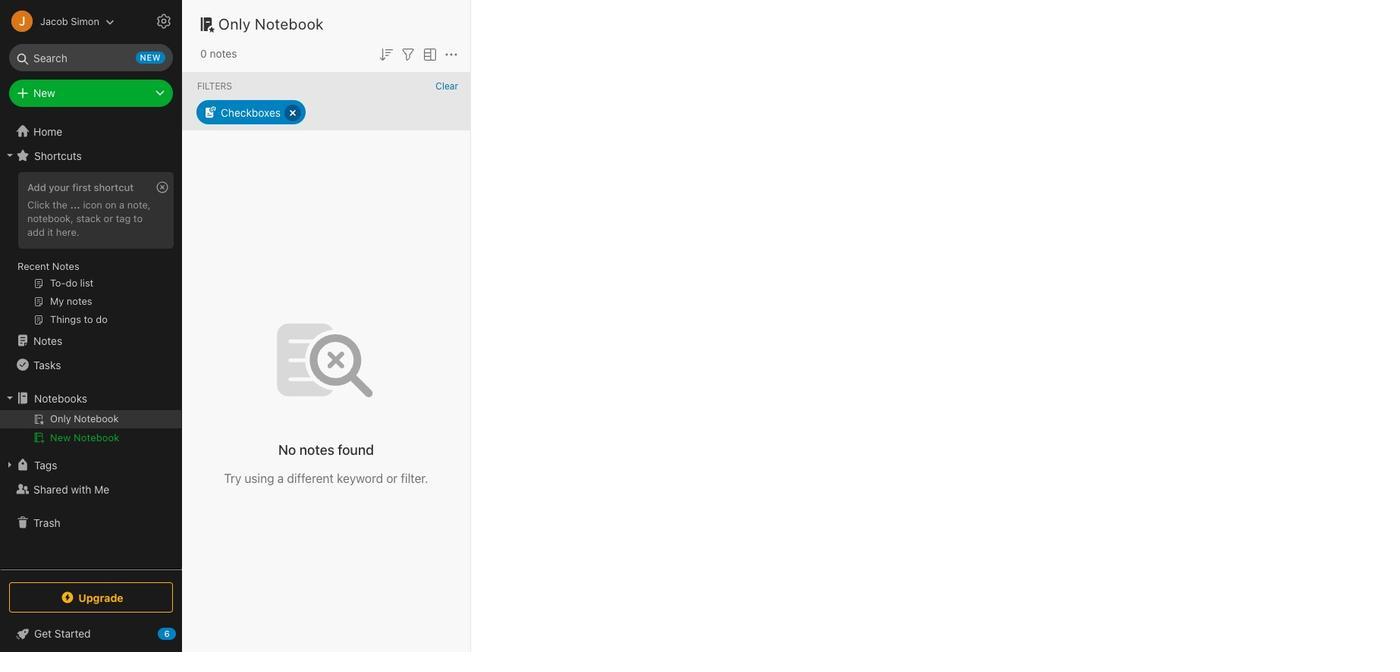 Task type: vqa. For each thing, say whether or not it's contained in the screenshot.
"Untitled"
no



Task type: locate. For each thing, give the bounding box(es) containing it.
a for no notes found
[[278, 472, 284, 486]]

1 vertical spatial notes
[[33, 334, 62, 347]]

a
[[119, 199, 125, 211], [278, 472, 284, 486]]

new inside popup button
[[33, 87, 55, 99]]

0 horizontal spatial a
[[119, 199, 125, 211]]

add filters image
[[399, 45, 417, 64]]

new search field
[[20, 44, 165, 71]]

started
[[55, 628, 91, 640]]

new up home
[[33, 87, 55, 99]]

group containing add your first shortcut
[[0, 168, 181, 335]]

1 horizontal spatial or
[[386, 472, 398, 486]]

1 horizontal spatial notes
[[300, 442, 335, 458]]

1 vertical spatial notebook
[[74, 432, 120, 444]]

0 horizontal spatial notes
[[210, 47, 237, 60]]

tree
[[0, 119, 182, 569]]

new
[[33, 87, 55, 99], [50, 432, 71, 444]]

new up tags
[[50, 432, 71, 444]]

tasks
[[33, 359, 61, 371]]

your
[[49, 181, 70, 194]]

or down on
[[104, 212, 113, 225]]

note window - empty element
[[471, 0, 1398, 653]]

a inside note list element
[[278, 472, 284, 486]]

different
[[287, 472, 334, 486]]

icon
[[83, 199, 102, 211]]

or
[[104, 212, 113, 225], [386, 472, 398, 486]]

notebook,
[[27, 212, 74, 225]]

jacob simon
[[40, 15, 99, 27]]

notes inside 'group'
[[52, 260, 79, 272]]

new notebook group
[[0, 411, 181, 453]]

a right using
[[278, 472, 284, 486]]

click
[[27, 199, 50, 211]]

found
[[338, 442, 374, 458]]

0 vertical spatial notes
[[52, 260, 79, 272]]

0 vertical spatial new
[[33, 87, 55, 99]]

add
[[27, 181, 46, 194]]

notes right recent
[[52, 260, 79, 272]]

notebook inside note list element
[[255, 15, 324, 33]]

new for new
[[33, 87, 55, 99]]

tree containing home
[[0, 119, 182, 569]]

notebook right only
[[255, 15, 324, 33]]

home
[[33, 125, 62, 138]]

only notebook
[[219, 15, 324, 33]]

0 vertical spatial or
[[104, 212, 113, 225]]

group
[[0, 168, 181, 335]]

clear button
[[436, 80, 458, 92]]

1 horizontal spatial a
[[278, 472, 284, 486]]

or inside note list element
[[386, 472, 398, 486]]

with
[[71, 483, 91, 496]]

cell
[[0, 411, 181, 429]]

filter.
[[401, 472, 429, 486]]

Help and Learning task checklist field
[[0, 622, 182, 647]]

1 vertical spatial a
[[278, 472, 284, 486]]

notebook up tags button
[[74, 432, 120, 444]]

notes for 0
[[210, 47, 237, 60]]

1 vertical spatial new
[[50, 432, 71, 444]]

0 notes
[[200, 47, 237, 60]]

1 vertical spatial notes
[[300, 442, 335, 458]]

shared
[[33, 483, 68, 496]]

shared with me
[[33, 483, 109, 496]]

no notes found
[[278, 442, 374, 458]]

a inside icon on a note, notebook, stack or tag to add it here.
[[119, 199, 125, 211]]

shortcuts
[[34, 149, 82, 162]]

or left filter.
[[386, 472, 398, 486]]

notes
[[52, 260, 79, 272], [33, 334, 62, 347]]

using
[[245, 472, 274, 486]]

a right on
[[119, 199, 125, 211]]

trash
[[33, 516, 60, 529]]

checkboxes button
[[197, 100, 306, 124]]

notes right 0
[[210, 47, 237, 60]]

notebooks link
[[0, 386, 181, 411]]

only
[[219, 15, 251, 33]]

me
[[94, 483, 109, 496]]

1 vertical spatial or
[[386, 472, 398, 486]]

more actions image
[[442, 45, 461, 64]]

new inside button
[[50, 432, 71, 444]]

icon on a note, notebook, stack or tag to add it here.
[[27, 199, 151, 238]]

notes up different
[[300, 442, 335, 458]]

notes up "tasks"
[[33, 334, 62, 347]]

0 horizontal spatial or
[[104, 212, 113, 225]]

notes for no
[[300, 442, 335, 458]]

get
[[34, 628, 52, 640]]

0 horizontal spatial notebook
[[74, 432, 120, 444]]

0 vertical spatial a
[[119, 199, 125, 211]]

settings image
[[155, 12, 173, 30]]

0 vertical spatial notes
[[210, 47, 237, 60]]

new for new notebook
[[50, 432, 71, 444]]

no
[[278, 442, 296, 458]]

notebook inside button
[[74, 432, 120, 444]]

notebook
[[255, 15, 324, 33], [74, 432, 120, 444]]

tags button
[[0, 453, 181, 477]]

click the ...
[[27, 199, 80, 211]]

upgrade button
[[9, 583, 173, 613]]

shortcuts button
[[0, 143, 181, 168]]

filters
[[197, 80, 232, 92]]

notebooks
[[34, 392, 87, 405]]

0 vertical spatial notebook
[[255, 15, 324, 33]]

note,
[[127, 199, 151, 211]]

notes
[[210, 47, 237, 60], [300, 442, 335, 458]]

1 horizontal spatial notebook
[[255, 15, 324, 33]]



Task type: describe. For each thing, give the bounding box(es) containing it.
on
[[105, 199, 117, 211]]

notebook for only notebook
[[255, 15, 324, 33]]

try
[[224, 472, 241, 486]]

checkboxes
[[221, 106, 281, 119]]

first
[[72, 181, 91, 194]]

Add filters field
[[399, 44, 417, 64]]

expand notebooks image
[[4, 392, 16, 404]]

jacob
[[40, 15, 68, 27]]

View options field
[[417, 44, 439, 64]]

it
[[47, 226, 53, 238]]

home link
[[0, 119, 182, 143]]

shortcut
[[94, 181, 134, 194]]

tasks button
[[0, 353, 181, 377]]

add
[[27, 226, 45, 238]]

a for ...
[[119, 199, 125, 211]]

6
[[164, 629, 170, 639]]

recent notes
[[17, 260, 79, 272]]

keyword
[[337, 472, 383, 486]]

the
[[53, 199, 67, 211]]

new notebook button
[[0, 429, 181, 447]]

or inside icon on a note, notebook, stack or tag to add it here.
[[104, 212, 113, 225]]

upgrade
[[78, 592, 123, 604]]

tags
[[34, 459, 57, 472]]

expand tags image
[[4, 459, 16, 471]]

new button
[[9, 80, 173, 107]]

add your first shortcut
[[27, 181, 134, 194]]

click to collapse image
[[176, 625, 188, 643]]

notebook for new notebook
[[74, 432, 120, 444]]

here.
[[56, 226, 79, 238]]

Sort options field
[[377, 44, 395, 64]]

get started
[[34, 628, 91, 640]]

More actions field
[[442, 44, 461, 64]]

stack
[[76, 212, 101, 225]]

new notebook
[[50, 432, 120, 444]]

Account field
[[0, 6, 115, 36]]

new
[[140, 52, 161, 62]]

to
[[133, 212, 143, 225]]

0
[[200, 47, 207, 60]]

recent
[[17, 260, 50, 272]]

trash link
[[0, 511, 181, 535]]

...
[[70, 199, 80, 211]]

try using a different keyword or filter.
[[224, 472, 429, 486]]

clear
[[436, 80, 458, 92]]

Search text field
[[20, 44, 162, 71]]

notes link
[[0, 329, 181, 353]]

simon
[[71, 15, 99, 27]]

tag
[[116, 212, 131, 225]]

shared with me link
[[0, 477, 181, 502]]

note list element
[[182, 0, 471, 653]]



